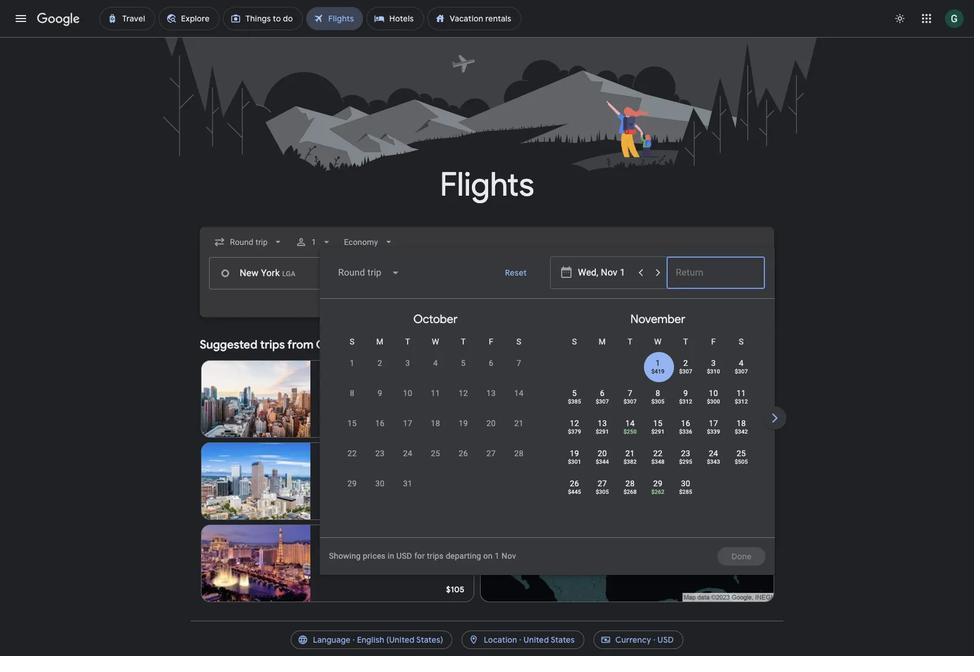 Task type: vqa. For each thing, say whether or not it's contained in the screenshot.
11 to the right
yes



Task type: locate. For each thing, give the bounding box(es) containing it.
wed, oct 11 element
[[431, 388, 440, 399]]

2 3 from the left
[[711, 359, 716, 368]]

tue, nov 7 element
[[628, 388, 633, 399]]

thu, nov 2 element
[[683, 357, 688, 369]]

28 down 21 "button"
[[514, 449, 524, 458]]

, 268 us dollars element
[[624, 489, 637, 495]]

3 t from the left
[[628, 337, 633, 346]]

22
[[348, 449, 357, 458], [653, 449, 663, 458]]

2 30 from the left
[[681, 479, 690, 488]]

16 inside button
[[375, 419, 385, 428]]

29 inside button
[[348, 479, 357, 488]]

fri, oct 20 element
[[487, 418, 496, 429]]

4 s from the left
[[739, 337, 744, 346]]

13 inside 13 button
[[487, 389, 496, 398]]

44
[[388, 394, 398, 404]]

1 horizontal spatial m
[[599, 337, 606, 346]]

explore
[[682, 340, 711, 350]]

1 vertical spatial min
[[395, 477, 409, 486]]

15 for 15 $291
[[653, 419, 663, 428]]

1 8 from the left
[[350, 389, 355, 398]]

21 down 14 button
[[514, 419, 524, 428]]

, 379 us dollars element
[[568, 429, 581, 435]]

$291 up wed, nov 22 'element'
[[651, 429, 665, 435]]

18 for 18
[[431, 419, 440, 428]]

26 inside button
[[459, 449, 468, 458]]

1 vertical spatial 14
[[626, 419, 635, 428]]

27 inside 27 $305
[[598, 479, 607, 488]]

23 inside button
[[375, 449, 385, 458]]

0 vertical spatial 21
[[514, 419, 524, 428]]

0 horizontal spatial , 291 us dollars element
[[596, 429, 609, 435]]

2 8 from the left
[[656, 389, 660, 398]]

, 291 us dollars element for 15
[[651, 429, 665, 435]]

13 button
[[477, 388, 505, 415]]

1 horizontal spatial 14
[[626, 419, 635, 428]]

11 button
[[422, 388, 449, 415]]

2 , 312 us dollars element from the left
[[735, 399, 748, 405]]

4 inside 4 $307
[[739, 359, 744, 368]]

1 t from the left
[[405, 337, 410, 346]]

t up 'tue, oct 3' element
[[405, 337, 410, 346]]

1 29 from the left
[[348, 479, 357, 488]]

27 down , 344 us dollars element
[[598, 479, 607, 488]]

30 inside button
[[375, 479, 385, 488]]

12 up , 379 us dollars 'element'
[[570, 419, 579, 428]]

0 horizontal spatial 29
[[348, 479, 357, 488]]

11 inside button
[[431, 389, 440, 398]]

22 up $348
[[653, 449, 663, 458]]

2 s from the left
[[517, 337, 521, 346]]

17 inside 'button'
[[403, 419, 412, 428]]

$505
[[735, 459, 748, 465]]

28 inside button
[[514, 449, 524, 458]]

5 for 5 $385
[[572, 389, 577, 398]]

0 horizontal spatial 6
[[371, 383, 376, 392]]

0 vertical spatial 27
[[487, 449, 496, 458]]

27 down 20 button
[[487, 449, 496, 458]]

1 25 from the left
[[431, 449, 440, 458]]

3 left the wed, oct 4 element
[[405, 359, 410, 368]]

11 down 4 $307
[[737, 389, 746, 398]]

14 for 14 $250
[[626, 419, 635, 428]]

12 down 5 button
[[459, 389, 468, 398]]

13 inside the 13 $291
[[598, 419, 607, 428]]

min right prices
[[387, 559, 401, 568]]

15 down the 8 $305
[[653, 419, 663, 428]]

2 vertical spatial min
[[387, 559, 401, 568]]

26 inside 26 $445
[[570, 479, 579, 488]]

mon, nov 20 element
[[598, 448, 607, 459]]

1 vertical spatial 13
[[598, 419, 607, 428]]

13 down 6 $307
[[598, 419, 607, 428]]

min right 44
[[400, 394, 414, 404]]

20 down 13 button
[[487, 419, 496, 428]]

6 $307
[[596, 389, 609, 405]]

21 inside 21 $382
[[626, 449, 635, 458]]

6 left tue, nov 7 element
[[600, 389, 605, 398]]

31
[[403, 479, 412, 488]]

17 inside 17 $339
[[709, 419, 718, 428]]

7 for 7
[[517, 359, 521, 368]]

19 up the , 301 us dollars element
[[570, 449, 579, 458]]

19 inside 19 $301
[[570, 449, 579, 458]]

2 for 2
[[378, 359, 382, 368]]

30 button
[[366, 478, 394, 506]]

$291 up 'mon, nov 20' element
[[596, 429, 609, 435]]

hr down 2024
[[379, 477, 386, 486]]

sun, oct 8 element
[[350, 388, 355, 399]]

0 horizontal spatial 22
[[348, 449, 357, 458]]

30 down 2024
[[375, 479, 385, 488]]

mon, oct 9 element
[[378, 388, 382, 399]]

, 305 us dollars element for 27
[[596, 489, 609, 495]]

1 10 from the left
[[403, 389, 412, 398]]

19 down "12" button
[[459, 419, 468, 428]]

19
[[459, 419, 468, 428], [570, 449, 579, 458]]

0 horizontal spatial 19
[[459, 419, 468, 428]]

0 horizontal spatial 10
[[403, 389, 412, 398]]

2 15 from the left
[[653, 419, 663, 428]]

$291 for 15
[[651, 429, 665, 435]]

1 horizontal spatial 8
[[656, 389, 660, 398]]

0 vertical spatial $305
[[651, 399, 665, 405]]

row containing 12
[[561, 412, 755, 445]]

8 down york
[[350, 389, 355, 398]]

$305 left , 268 us dollars element
[[596, 489, 609, 495]]

1 horizontal spatial 19
[[570, 449, 579, 458]]

30 for 30
[[375, 479, 385, 488]]

16 for 16
[[375, 419, 385, 428]]

w for october
[[432, 337, 439, 346]]

1 horizontal spatial 18
[[737, 419, 746, 428]]

1 3 from the left
[[405, 359, 410, 368]]

1 vertical spatial 20
[[598, 449, 607, 458]]

from
[[287, 338, 314, 352]]

trips right for
[[427, 551, 444, 561]]

2 22 from the left
[[653, 449, 663, 458]]

1 $419
[[651, 359, 665, 375]]

23 up 2024
[[375, 449, 385, 458]]

row containing 26
[[561, 473, 700, 506]]

0 horizontal spatial 16
[[375, 419, 385, 428]]

1 vertical spatial 19
[[570, 449, 579, 458]]

5 inside suggested trips from charlotte region
[[364, 559, 368, 568]]

1 horizontal spatial 2
[[683, 359, 688, 368]]

1 24 from the left
[[403, 449, 412, 458]]

10 right 44
[[403, 389, 412, 398]]

sun, oct 15 element
[[348, 418, 357, 429]]

2 m from the left
[[599, 337, 606, 346]]

2 for 2 $307
[[683, 359, 688, 368]]

11 for 11
[[431, 389, 440, 398]]

sun, nov 19 element
[[570, 448, 579, 459]]

$312 up sat, nov 18 element
[[735, 399, 748, 405]]

0 horizontal spatial 2
[[378, 359, 382, 368]]

wed, nov 8 element
[[656, 388, 660, 399]]

0 vertical spatial nonstop
[[333, 394, 365, 404]]

18 inside the 18 $342
[[737, 419, 746, 428]]

f up fri, oct 6 element
[[489, 337, 493, 346]]

5
[[461, 359, 466, 368], [572, 389, 577, 398], [364, 559, 368, 568]]

0 horizontal spatial 12
[[459, 389, 468, 398]]

1 s from the left
[[350, 337, 355, 346]]

1 9 from the left
[[378, 389, 382, 398]]

, 445 us dollars element
[[568, 489, 581, 495]]

, 295 us dollars element
[[679, 459, 692, 465]]

4 $307
[[735, 359, 748, 375]]

, 307 us dollars element for 6
[[596, 399, 609, 405]]

f right explore on the bottom right of page
[[711, 337, 716, 346]]

suggested trips from charlotte region
[[200, 331, 774, 607]]

27
[[487, 449, 496, 458], [598, 479, 607, 488]]

21 up $382
[[626, 449, 635, 458]]

1 horizontal spatial usd
[[658, 635, 674, 645]]

15 inside 15 button
[[348, 419, 357, 428]]

10 up $300
[[709, 389, 718, 398]]

24 $343
[[707, 449, 720, 465]]

23 inside 23 $295
[[681, 449, 690, 458]]

1 m from the left
[[376, 337, 384, 346]]

27 button
[[477, 448, 505, 476]]

27 inside button
[[487, 449, 496, 458]]

grid containing october
[[324, 304, 974, 544]]

10 for 10
[[403, 389, 412, 398]]

0 horizontal spatial 5
[[364, 559, 368, 568]]

0 vertical spatial usd
[[397, 551, 412, 561]]

2 w from the left
[[654, 337, 662, 346]]

1 horizontal spatial 9
[[683, 389, 688, 398]]

nov for las
[[320, 547, 334, 557]]

grid
[[324, 304, 974, 544]]

0 horizontal spatial 8
[[350, 389, 355, 398]]

10 inside 10 $300
[[709, 389, 718, 398]]

1 vertical spatial 27
[[598, 479, 607, 488]]

thu, nov 9 element
[[683, 388, 688, 399]]

0 horizontal spatial 23
[[375, 449, 385, 458]]

s up sun, nov 5 element on the right bottom
[[572, 337, 577, 346]]

hr for 5
[[370, 559, 378, 568]]

5 left fri, oct 6 element
[[461, 359, 466, 368]]

s up sat, nov 4 element
[[739, 337, 744, 346]]

12 for 12
[[459, 389, 468, 398]]

row group
[[769, 304, 974, 533]]

1 horizontal spatial 12
[[570, 419, 579, 428]]

f for november
[[711, 337, 716, 346]]

18
[[431, 419, 440, 428], [737, 419, 746, 428]]

6 inside 6 $307
[[600, 389, 605, 398]]

1 horizontal spatial 20
[[598, 449, 607, 458]]

4 button
[[422, 357, 449, 385]]

1 stop
[[333, 559, 357, 568]]

22 inside 22 $348
[[653, 449, 663, 458]]

$59
[[451, 420, 465, 430]]

30
[[375, 479, 385, 488], [681, 479, 690, 488]]

1 horizontal spatial 28
[[626, 479, 635, 488]]

nov inside new york nov 30 – dec 6
[[320, 383, 334, 392]]

13 for 13
[[487, 389, 496, 398]]

2 nonstop from the top
[[333, 477, 365, 486]]

21
[[514, 419, 524, 428], [626, 449, 635, 458]]

1 vertical spatial trips
[[427, 551, 444, 561]]

tue, oct 31 element
[[403, 478, 412, 489]]

2 16 from the left
[[681, 419, 690, 428]]

m for october
[[376, 337, 384, 346]]

None text field
[[209, 257, 372, 290]]

row
[[338, 348, 533, 385], [644, 348, 755, 385], [338, 382, 533, 415], [561, 382, 755, 415], [338, 412, 533, 445], [561, 412, 755, 445], [338, 443, 533, 476], [561, 443, 755, 476], [338, 473, 422, 506], [561, 473, 700, 506]]

hr left in
[[370, 559, 378, 568]]

4 for 4 hr 1 min
[[372, 477, 377, 486]]

0 horizontal spatial 27
[[487, 449, 496, 458]]

16 inside 16 $336
[[681, 419, 690, 428]]

2 horizontal spatial 5
[[572, 389, 577, 398]]

reset button
[[491, 259, 541, 287]]

, 291 us dollars element up 'mon, nov 20' element
[[596, 429, 609, 435]]

5 inside button
[[461, 359, 466, 368]]

wed, oct 4 element
[[433, 357, 438, 369]]

0 horizontal spatial 20
[[487, 419, 496, 428]]

, 505 us dollars element
[[735, 459, 748, 465]]

29 $262
[[651, 479, 665, 495]]

$382
[[624, 459, 637, 465]]

, 300 us dollars element
[[707, 399, 720, 405]]

1 $312 from the left
[[679, 399, 692, 405]]

1 nonstop from the top
[[333, 394, 365, 404]]

17 down 10 button
[[403, 419, 412, 428]]

4 down destinations at the right
[[739, 359, 744, 368]]

min down 24 'button' on the left bottom of page
[[395, 477, 409, 486]]

thu, nov 23 element
[[681, 448, 690, 459]]

states)
[[416, 635, 443, 645]]

1 horizontal spatial 16
[[681, 419, 690, 428]]

$307 for 4
[[735, 368, 748, 375]]

1 18 from the left
[[431, 419, 440, 428]]

hr left 44
[[379, 394, 386, 404]]

7 inside button
[[517, 359, 521, 368]]

row containing 8
[[338, 382, 533, 415]]

29 for 29
[[348, 479, 357, 488]]

destinations
[[713, 340, 761, 350]]

1 horizontal spatial 27
[[598, 479, 607, 488]]

, 291 us dollars element up wed, nov 22 'element'
[[651, 429, 665, 435]]

1 vertical spatial $305
[[596, 489, 609, 495]]

1 horizontal spatial 23
[[681, 449, 690, 458]]

2 11 from the left
[[737, 389, 746, 398]]

, 291 us dollars element
[[596, 429, 609, 435], [651, 429, 665, 435]]

30 up '$285'
[[681, 479, 690, 488]]

, 336 us dollars element
[[679, 429, 692, 435]]

1 horizontal spatial 24
[[709, 449, 718, 458]]

$307 up sat, nov 11 element
[[735, 368, 748, 375]]

2 18 from the left
[[737, 419, 746, 428]]

0 horizontal spatial 7
[[517, 359, 521, 368]]

w inside october row group
[[432, 337, 439, 346]]

27 $305
[[596, 479, 609, 495]]

, 312 us dollars element
[[679, 399, 692, 405], [735, 399, 748, 405]]

in
[[388, 551, 394, 561]]

4 for 4
[[433, 359, 438, 368]]

1 , 312 us dollars element from the left
[[679, 399, 692, 405]]

1 17 from the left
[[403, 419, 412, 428]]

18 $342
[[735, 419, 748, 435]]

3 inside button
[[405, 359, 410, 368]]

0 vertical spatial trips
[[260, 338, 285, 352]]

1 horizontal spatial 13
[[598, 419, 607, 428]]

1 horizontal spatial 21
[[626, 449, 635, 458]]

1 16 from the left
[[375, 419, 385, 428]]

20 up , 344 us dollars element
[[598, 449, 607, 458]]

fri, nov 24 element
[[709, 448, 718, 459]]

26 for 26 $445
[[570, 479, 579, 488]]

, 250 us dollars element
[[624, 429, 637, 435]]

, 305 us dollars element
[[651, 399, 665, 405], [596, 489, 609, 495]]

2 25 from the left
[[737, 449, 746, 458]]

thu, nov 30 element
[[681, 478, 690, 489]]

4 inside button
[[433, 359, 438, 368]]

0 vertical spatial 5
[[461, 359, 466, 368]]

york
[[341, 370, 360, 382]]

1 vertical spatial hr
[[379, 477, 386, 486]]

3 inside "3 $310"
[[711, 359, 716, 368]]

1 horizontal spatial 10
[[709, 389, 718, 398]]

m
[[376, 337, 384, 346], [599, 337, 606, 346]]

14
[[514, 389, 524, 398], [626, 419, 635, 428]]

17 up $339
[[709, 419, 718, 428]]

6 right thu, oct 5 element
[[489, 359, 494, 368]]

mon, nov 6 element
[[600, 388, 605, 399]]

0 horizontal spatial trips
[[260, 338, 285, 352]]

9 for 9
[[378, 389, 382, 398]]

19 for 19 $301
[[570, 449, 579, 458]]

$307 for 7
[[624, 399, 637, 405]]

12 inside button
[[459, 389, 468, 398]]

5 up $385
[[572, 389, 577, 398]]

6 for 6
[[489, 359, 494, 368]]

, 307 us dollars element for 4
[[735, 368, 748, 375]]

4 right 'tue, oct 3' element
[[433, 359, 438, 368]]

, 301 us dollars element
[[568, 459, 581, 465]]

, 312 us dollars element up sat, nov 18 element
[[735, 399, 748, 405]]

tue, oct 3 element
[[405, 357, 410, 369]]

28 inside "28 $268"
[[626, 479, 635, 488]]

9 down 2 $307
[[683, 389, 688, 398]]

5 inside 5 $385
[[572, 389, 577, 398]]

1 15 from the left
[[348, 419, 357, 428]]

23 for 23
[[375, 449, 385, 458]]

main menu image
[[14, 12, 28, 25]]

2 , 291 us dollars element from the left
[[651, 429, 665, 435]]

, 312 us dollars element up thu, nov 16 element
[[679, 399, 692, 405]]

1 horizontal spatial , 305 us dollars element
[[651, 399, 665, 405]]

0 horizontal spatial m
[[376, 337, 384, 346]]

13
[[487, 389, 496, 398], [598, 419, 607, 428]]

m inside october row group
[[376, 337, 384, 346]]

2 inside button
[[378, 359, 382, 368]]

18 inside button
[[431, 419, 440, 428]]

2 horizontal spatial 6
[[600, 389, 605, 398]]

, 385 us dollars element
[[568, 399, 581, 405]]

24 inside 'button'
[[403, 449, 412, 458]]

29
[[348, 479, 357, 488], [653, 479, 663, 488]]

15 down 8 button
[[348, 419, 357, 428]]

19 button
[[449, 418, 477, 445]]

t up thu, nov 2 element
[[683, 337, 688, 346]]

29 inside 29 $262
[[653, 479, 663, 488]]

25 for 25
[[431, 449, 440, 458]]

17 for 17
[[403, 419, 412, 428]]

25 inside button
[[431, 449, 440, 458]]

9 inside button
[[378, 389, 382, 398]]

2 right sun, oct 1 element
[[378, 359, 382, 368]]

, 307 us dollars element for 7
[[624, 399, 637, 405]]

thu, oct 19 element
[[459, 418, 468, 429]]

nonstop down 13 – 20,
[[333, 477, 365, 486]]

7 inside 7 $307
[[628, 389, 633, 398]]

14 inside button
[[514, 389, 524, 398]]

1 horizontal spatial 15
[[653, 419, 663, 428]]

3 up the , 310 us dollars element
[[711, 359, 716, 368]]

t down november
[[628, 337, 633, 346]]

7
[[517, 359, 521, 368], [628, 389, 633, 398]]

20 inside 20 $344
[[598, 449, 607, 458]]

$385
[[568, 399, 581, 405]]

8 for 8
[[350, 389, 355, 398]]

jan
[[320, 465, 333, 474]]

0 vertical spatial 7
[[517, 359, 521, 368]]

13 down "6" button
[[487, 389, 496, 398]]

, 291 us dollars element for 13
[[596, 429, 609, 435]]

14 $250
[[624, 419, 637, 435]]

4 t from the left
[[683, 337, 688, 346]]

0 vertical spatial hr
[[379, 394, 386, 404]]

6 for 6 $307
[[600, 389, 605, 398]]

, 305 us dollars element up wed, nov 15 element
[[651, 399, 665, 405]]

sat, nov 18 element
[[737, 418, 746, 429]]

, 307 us dollars element up thu, nov 9 element
[[679, 368, 692, 375]]

None field
[[209, 232, 289, 253], [340, 232, 399, 253], [329, 259, 409, 287], [209, 232, 289, 253], [340, 232, 399, 253], [329, 259, 409, 287]]

0 horizontal spatial 9
[[378, 389, 382, 398]]

19 $301
[[568, 449, 581, 465]]

23 button
[[366, 448, 394, 476]]

11 down 4 button at left bottom
[[431, 389, 440, 398]]

1 23 from the left
[[375, 449, 385, 458]]

11
[[431, 389, 440, 398], [737, 389, 746, 398]]

m inside row group
[[599, 337, 606, 346]]

1 horizontal spatial 3
[[711, 359, 716, 368]]

s
[[350, 337, 355, 346], [517, 337, 521, 346], [572, 337, 577, 346], [739, 337, 744, 346]]

24 for 24 $343
[[709, 449, 718, 458]]

22 button
[[338, 448, 366, 476]]

13 $291
[[596, 419, 609, 435]]

s up sun, oct 1 element
[[350, 337, 355, 346]]

11 inside '11 $312'
[[737, 389, 746, 398]]

20 inside button
[[487, 419, 496, 428]]

frontier image
[[320, 559, 329, 568]]

explore destinations
[[682, 340, 761, 350]]

0 horizontal spatial $291
[[596, 429, 609, 435]]

1 horizontal spatial , 312 us dollars element
[[735, 399, 748, 405]]

1 horizontal spatial 29
[[653, 479, 663, 488]]

tue, oct 17 element
[[403, 418, 412, 429]]

0 vertical spatial 26
[[459, 449, 468, 458]]

4 down 2024
[[372, 477, 377, 486]]

1 30 from the left
[[375, 479, 385, 488]]

24 down 17 'button'
[[403, 449, 412, 458]]

1 22 from the left
[[348, 449, 357, 458]]

$295
[[679, 459, 692, 465]]

8 inside the 8 $305
[[656, 389, 660, 398]]

$307 up tue, nov 14 element in the bottom right of the page
[[624, 399, 637, 405]]

1 horizontal spatial 5
[[461, 359, 466, 368]]

row containing 15
[[338, 412, 533, 445]]

0 horizontal spatial $305
[[596, 489, 609, 495]]

1 horizontal spatial trips
[[427, 551, 444, 561]]

row containing 19
[[561, 443, 755, 476]]

grid inside flight search box
[[324, 304, 974, 544]]

4 left in
[[380, 559, 385, 568]]

14 inside 14 $250
[[626, 419, 635, 428]]

nov inside flight search box
[[502, 551, 516, 561]]

0 horizontal spatial 17
[[403, 419, 412, 428]]

1 2 from the left
[[378, 359, 382, 368]]

2 2 from the left
[[683, 359, 688, 368]]

25
[[431, 449, 440, 458], [737, 449, 746, 458]]

, 307 us dollars element
[[679, 368, 692, 375], [735, 368, 748, 375], [596, 399, 609, 405], [624, 399, 637, 405]]

sat, nov 4 element
[[739, 357, 744, 369]]

2 9 from the left
[[683, 389, 688, 398]]

25 inside 25 $505
[[737, 449, 746, 458]]

f inside october row group
[[489, 337, 493, 346]]

12 inside 12 $379
[[570, 419, 579, 428]]

10 $300
[[707, 389, 720, 405]]

swap origin and destination. image
[[368, 266, 382, 280]]

24 inside 24 $343
[[709, 449, 718, 458]]

$291 for 13
[[596, 429, 609, 435]]

9 $312
[[679, 389, 692, 405]]

5 for 5 hr 4 min
[[364, 559, 368, 568]]

26 up , 445 us dollars element
[[570, 479, 579, 488]]

1 11 from the left
[[431, 389, 440, 398]]

2 10 from the left
[[709, 389, 718, 398]]

26 down the 19 button
[[459, 449, 468, 458]]

30 for 30 $285
[[681, 479, 690, 488]]

2 29 from the left
[[653, 479, 663, 488]]

0 vertical spatial 13
[[487, 389, 496, 398]]

0 horizontal spatial 28
[[514, 449, 524, 458]]

8 inside button
[[350, 389, 355, 398]]

0 vertical spatial , 305 us dollars element
[[651, 399, 665, 405]]

28 up , 268 us dollars element
[[626, 479, 635, 488]]

1 horizontal spatial f
[[711, 337, 716, 346]]

25 up , 505 us dollars element
[[737, 449, 746, 458]]

21 inside "button"
[[514, 419, 524, 428]]

w up the wed, oct 4 element
[[432, 337, 439, 346]]

min for 1 hr 44 min
[[400, 394, 414, 404]]

14 up , 250 us dollars element at right
[[626, 419, 635, 428]]

tue, nov 21 element
[[626, 448, 635, 459]]

1 $291 from the left
[[596, 429, 609, 435]]

2 inside 2 $307
[[683, 359, 688, 368]]

tue, oct 10 element
[[403, 388, 412, 399]]

$348
[[651, 459, 665, 465]]

0 horizontal spatial , 312 us dollars element
[[679, 399, 692, 405]]

sun, nov 5 element
[[572, 388, 577, 399]]

Return text field
[[676, 257, 756, 288]]

2 down explore on the bottom right of page
[[683, 359, 688, 368]]

23 up , 295 us dollars element
[[681, 449, 690, 458]]

wed, nov 22 element
[[653, 448, 663, 459]]

w inside november row group
[[654, 337, 662, 346]]

10 inside button
[[403, 389, 412, 398]]

6 left mon, oct 9 element
[[371, 383, 376, 392]]

$307 up thu, nov 9 element
[[679, 368, 692, 375]]

 image
[[359, 558, 361, 569]]

0 horizontal spatial f
[[489, 337, 493, 346]]

$305
[[651, 399, 665, 405], [596, 489, 609, 495]]

s up sat, oct 7 element on the bottom of page
[[517, 337, 521, 346]]

1 horizontal spatial 26
[[570, 479, 579, 488]]

1 hr 44 min
[[372, 394, 414, 404]]

0 vertical spatial 14
[[514, 389, 524, 398]]

row containing 29
[[338, 473, 422, 506]]

las
[[320, 535, 334, 546]]

, 307 us dollars element up sat, nov 11 element
[[735, 368, 748, 375]]

trips inside region
[[260, 338, 285, 352]]

12
[[459, 389, 468, 398], [570, 419, 579, 428]]

15 inside 15 $291
[[653, 419, 663, 428]]

6 inside "6" button
[[489, 359, 494, 368]]

2 button
[[366, 357, 394, 385]]

charlotte
[[316, 338, 366, 352]]

1 vertical spatial 12
[[570, 419, 579, 428]]

7 for 7 $307
[[628, 389, 633, 398]]

3 s from the left
[[572, 337, 577, 346]]

2 24 from the left
[[709, 449, 718, 458]]

Departure text field
[[578, 257, 631, 288], [578, 258, 657, 289]]

currency
[[615, 635, 651, 645]]

, 312 us dollars element for 11
[[735, 399, 748, 405]]

0 vertical spatial 28
[[514, 449, 524, 458]]

22 up 13 – 20,
[[348, 449, 357, 458]]

thu, nov 16 element
[[681, 418, 690, 429]]

12 button
[[449, 388, 477, 415]]

0 horizontal spatial 15
[[348, 419, 357, 428]]

min for 4 hr 1 min
[[395, 477, 409, 486]]

1 w from the left
[[432, 337, 439, 346]]

1 vertical spatial usd
[[658, 635, 674, 645]]

m up mon, oct 2 element
[[376, 337, 384, 346]]

2 $291 from the left
[[651, 429, 665, 435]]

9 left 44
[[378, 389, 382, 398]]

22 inside button
[[348, 449, 357, 458]]

0 vertical spatial min
[[400, 394, 414, 404]]

1 horizontal spatial $291
[[651, 429, 665, 435]]

, 307 us dollars element up mon, nov 13 element
[[596, 399, 609, 405]]

tue, nov 14 element
[[626, 418, 635, 429]]

2 vertical spatial 5
[[364, 559, 368, 568]]

2 f from the left
[[711, 337, 716, 346]]

1 f from the left
[[489, 337, 493, 346]]

29 down 13 – 20,
[[348, 479, 357, 488]]

0 horizontal spatial 18
[[431, 419, 440, 428]]

november row group
[[547, 304, 769, 533]]

$312 up thu, nov 16 element
[[679, 399, 692, 405]]

1 horizontal spatial 11
[[737, 389, 746, 398]]

2 17 from the left
[[709, 419, 718, 428]]

24 button
[[394, 448, 422, 476]]

1 vertical spatial 7
[[628, 389, 633, 398]]

0 vertical spatial 12
[[459, 389, 468, 398]]

7 left wed, nov 8 element
[[628, 389, 633, 398]]

nov inside las vegas nov 23 – 29
[[320, 547, 334, 557]]

8 down , 419 us dollars element
[[656, 389, 660, 398]]

sun, oct 1 element
[[350, 357, 355, 369]]

1 horizontal spatial 17
[[709, 419, 718, 428]]

1 horizontal spatial w
[[654, 337, 662, 346]]

15
[[348, 419, 357, 428], [653, 419, 663, 428]]

1 vertical spatial 26
[[570, 479, 579, 488]]

0 horizontal spatial 14
[[514, 389, 524, 398]]

m up mon, nov 6 element on the bottom
[[599, 337, 606, 346]]

, 305 us dollars element left , 268 us dollars element
[[596, 489, 609, 495]]

2 23 from the left
[[681, 449, 690, 458]]

2 vertical spatial hr
[[370, 559, 378, 568]]

0 horizontal spatial 30
[[375, 479, 385, 488]]

, 343 us dollars element
[[707, 459, 720, 465]]

hr
[[379, 394, 386, 404], [379, 477, 386, 486], [370, 559, 378, 568]]

16 down 9 button
[[375, 419, 385, 428]]

thu, oct 5 element
[[461, 357, 466, 369]]

usd right in
[[397, 551, 412, 561]]

usd inside flight search box
[[397, 551, 412, 561]]

$291
[[596, 429, 609, 435], [651, 429, 665, 435]]

nov down las
[[320, 547, 334, 557]]

29 button
[[338, 478, 366, 506]]

30 inside 30 $285
[[681, 479, 690, 488]]

30 $285
[[679, 479, 692, 495]]

on
[[483, 551, 493, 561]]

0 horizontal spatial 24
[[403, 449, 412, 458]]

1 , 291 us dollars element from the left
[[596, 429, 609, 435]]

trips inside flight search box
[[427, 551, 444, 561]]

1 horizontal spatial $312
[[735, 399, 748, 405]]

language
[[313, 635, 351, 645]]

sat, oct 14 element
[[514, 388, 524, 399]]

0 vertical spatial 20
[[487, 419, 496, 428]]

october row group
[[324, 304, 547, 533]]

6 inside new york nov 30 – dec 6
[[371, 383, 376, 392]]

w
[[432, 337, 439, 346], [654, 337, 662, 346]]

las vegas nov 23 – 29
[[320, 535, 364, 557]]

usd right currency in the bottom right of the page
[[658, 635, 674, 645]]

usd
[[397, 551, 412, 561], [658, 635, 674, 645]]

1 horizontal spatial $305
[[651, 399, 665, 405]]

2 $312 from the left
[[735, 399, 748, 405]]

$307 up mon, nov 13 element
[[596, 399, 609, 405]]

19 inside the 19 button
[[459, 419, 468, 428]]

14 down 7 button
[[514, 389, 524, 398]]

24
[[403, 449, 412, 458], [709, 449, 718, 458]]

17 button
[[394, 418, 422, 445]]

0 horizontal spatial 11
[[431, 389, 440, 398]]

, 285 us dollars element
[[679, 489, 692, 495]]

9 inside '9 $312'
[[683, 389, 688, 398]]

1 horizontal spatial , 291 us dollars element
[[651, 429, 665, 435]]

$305 up wed, nov 15 element
[[651, 399, 665, 405]]

4
[[433, 359, 438, 368], [739, 359, 744, 368], [372, 477, 377, 486], [380, 559, 385, 568]]

f inside november row group
[[711, 337, 716, 346]]

w up wed, nov 1, departure date. element
[[654, 337, 662, 346]]

trips left from at the left bottom
[[260, 338, 285, 352]]

0 horizontal spatial usd
[[397, 551, 412, 561]]

$305 for 27
[[596, 489, 609, 495]]

7 right fri, oct 6 element
[[517, 359, 521, 368]]

24 up , 343 us dollars element
[[709, 449, 718, 458]]



Task type: describe. For each thing, give the bounding box(es) containing it.
w for november
[[654, 337, 662, 346]]

11 for 11 $312
[[737, 389, 746, 398]]

26 $445
[[568, 479, 581, 495]]

17 $339
[[707, 419, 720, 435]]

28 for 28 $268
[[626, 479, 635, 488]]

24 for 24
[[403, 449, 412, 458]]

fri, oct 27 element
[[487, 448, 496, 459]]

21 for 21 $382
[[626, 449, 635, 458]]

fri, nov 17 element
[[709, 418, 718, 429]]

$305 for 8
[[651, 399, 665, 405]]

23 – 29
[[336, 547, 364, 557]]

28 $268
[[624, 479, 637, 495]]

, 305 us dollars element for 8
[[651, 399, 665, 405]]

wed, oct 18 element
[[431, 418, 440, 429]]

$307 for 2
[[679, 368, 692, 375]]

wed, nov 15 element
[[653, 418, 663, 429]]

9 button
[[366, 388, 394, 415]]

mon, nov 27 element
[[598, 478, 607, 489]]

21 button
[[505, 418, 533, 445]]

thu, oct 26 element
[[459, 448, 468, 459]]

17 for 17 $339
[[709, 419, 718, 428]]

mon, oct 16 element
[[375, 418, 385, 429]]

m for november
[[599, 337, 606, 346]]

21 for 21
[[514, 419, 524, 428]]

12 $379
[[568, 419, 581, 435]]

sat, oct 21 element
[[514, 418, 524, 429]]

22 $348
[[651, 449, 665, 465]]

1 inside 1 $419
[[656, 359, 660, 368]]

16 for 16 $336
[[681, 419, 690, 428]]

sat, nov 25 element
[[737, 448, 746, 459]]

1 button
[[291, 228, 337, 256]]

Return text field
[[675, 258, 755, 289]]

stop
[[340, 559, 357, 568]]

19 for 19
[[459, 419, 468, 428]]

sun, nov 26 element
[[570, 478, 579, 489]]

sun, oct 22 element
[[348, 448, 357, 459]]

28 for 28
[[514, 449, 524, 458]]

14 button
[[505, 388, 533, 415]]

23 for 23 $295
[[681, 449, 690, 458]]

1 inside popup button
[[312, 237, 316, 247]]

none text field inside flight search box
[[209, 257, 372, 290]]

thu, oct 12 element
[[459, 388, 468, 399]]

prices
[[363, 551, 386, 561]]

105 US dollars text field
[[446, 584, 465, 595]]

$336
[[679, 429, 692, 435]]

25 for 25 $505
[[737, 449, 746, 458]]

for
[[414, 551, 425, 561]]

$339
[[707, 429, 720, 435]]

mon, oct 23 element
[[375, 448, 385, 459]]

, 382 us dollars element
[[624, 459, 637, 465]]

15 button
[[338, 418, 366, 445]]

fri, oct 13 element
[[487, 388, 496, 399]]

mon, oct 30 element
[[375, 478, 385, 489]]

2 t from the left
[[461, 337, 466, 346]]

wed, nov 29 element
[[653, 478, 663, 489]]

23 $295
[[679, 449, 692, 465]]

min for 5 hr 4 min
[[387, 559, 401, 568]]

, 262 us dollars element
[[651, 489, 665, 495]]

3 button
[[394, 357, 422, 385]]

hr for 4
[[379, 477, 386, 486]]

, 312 us dollars element for 9
[[679, 399, 692, 405]]

, 348 us dollars element
[[651, 459, 665, 465]]

22 for 22
[[348, 449, 357, 458]]

november
[[630, 312, 686, 327]]

united states
[[524, 635, 575, 645]]

sat, oct 28 element
[[514, 448, 524, 459]]

8 $305
[[651, 389, 665, 405]]

sun, oct 29 element
[[348, 478, 357, 489]]

6 button
[[477, 357, 505, 385]]

fri, oct 6 element
[[489, 357, 494, 369]]

tue, oct 24 element
[[403, 448, 412, 459]]

5 $385
[[568, 389, 581, 405]]

26 for 26
[[459, 449, 468, 458]]

flights
[[440, 165, 534, 206]]

(united
[[386, 635, 415, 645]]

27 for 27
[[487, 449, 496, 458]]

3 $310
[[707, 359, 720, 375]]

, 310 us dollars element
[[707, 368, 720, 375]]

next image
[[761, 404, 789, 432]]

sat, nov 11 element
[[737, 388, 746, 399]]

new
[[320, 370, 339, 382]]

tue, nov 28 element
[[626, 478, 635, 489]]

26 button
[[449, 448, 477, 476]]

25 button
[[422, 448, 449, 476]]

9 for 9 $312
[[683, 389, 688, 398]]

2024
[[367, 465, 386, 474]]

14 for 14
[[514, 389, 524, 398]]

, 344 us dollars element
[[596, 459, 609, 465]]

denver
[[320, 452, 351, 464]]

hr for 1
[[379, 394, 386, 404]]

15 for 15
[[348, 419, 357, 428]]

english
[[357, 635, 384, 645]]

mon, oct 2 element
[[378, 357, 382, 369]]

, 419 us dollars element
[[651, 368, 665, 375]]

13 for 13 $291
[[598, 419, 607, 428]]

22 for 22 $348
[[653, 449, 663, 458]]

$268
[[624, 489, 637, 495]]

$344
[[596, 459, 609, 465]]

nov for new
[[320, 383, 334, 392]]

change appearance image
[[886, 5, 914, 32]]

3 for 3
[[405, 359, 410, 368]]

2 $307
[[679, 359, 692, 375]]

8 button
[[338, 388, 366, 415]]

fri, nov 3 element
[[711, 357, 716, 369]]

21 $382
[[624, 449, 637, 465]]

1 button
[[338, 357, 366, 385]]

sun, nov 12 element
[[570, 418, 579, 429]]

59 US dollars text field
[[451, 420, 465, 430]]

sat, oct 7 element
[[517, 357, 521, 369]]

f for october
[[489, 337, 493, 346]]

28 button
[[505, 448, 533, 476]]

Flight search field
[[191, 227, 974, 575]]

$312 for 9
[[679, 399, 692, 405]]

16 button
[[366, 418, 394, 445]]

$262
[[651, 489, 665, 495]]

8 for 8 $305
[[656, 389, 660, 398]]

spirit image
[[320, 394, 329, 404]]

3 for 3 $310
[[711, 359, 716, 368]]

$419
[[651, 368, 665, 375]]

5 for 5
[[461, 359, 466, 368]]

18 button
[[422, 418, 449, 445]]

explore destinations button
[[669, 336, 774, 354]]

english (united states)
[[357, 635, 443, 645]]

20 for 20
[[487, 419, 496, 428]]

denver jan 13 – 20, 2024
[[320, 452, 386, 474]]

5 button
[[449, 357, 477, 385]]

mon, nov 13 element
[[598, 418, 607, 429]]

, 307 us dollars element for 2
[[679, 368, 692, 375]]

27 for 27 $305
[[598, 479, 607, 488]]

20 for 20 $344
[[598, 449, 607, 458]]

$312 for 11
[[735, 399, 748, 405]]

wed, nov 1, departure date. element
[[656, 357, 660, 369]]

4 hr 1 min
[[372, 477, 409, 486]]

1 inside button
[[350, 359, 355, 368]]

, 339 us dollars element
[[707, 429, 720, 435]]

$300
[[707, 399, 720, 405]]

4 for 4 $307
[[739, 359, 744, 368]]

5 hr 4 min
[[364, 559, 401, 568]]

fri, nov 10 element
[[709, 388, 718, 399]]

13 – 20,
[[335, 465, 365, 474]]

$310
[[707, 368, 720, 375]]

10 for 10 $300
[[709, 389, 718, 398]]

29 for 29 $262
[[653, 479, 663, 488]]

$445
[[568, 489, 581, 495]]

, 342 us dollars element
[[735, 429, 748, 435]]

25 $505
[[735, 449, 748, 465]]

18 for 18 $342
[[737, 419, 746, 428]]

wed, oct 25 element
[[431, 448, 440, 459]]

20 $344
[[596, 449, 609, 465]]

$285
[[679, 489, 692, 495]]

suggested trips from charlotte
[[200, 338, 366, 352]]

11 $312
[[735, 389, 748, 405]]

12 for 12 $379
[[570, 419, 579, 428]]

$343
[[707, 459, 720, 465]]

location
[[484, 635, 517, 645]]

$105
[[446, 584, 465, 595]]

$250
[[624, 429, 637, 435]]

departing
[[446, 551, 481, 561]]

$307 for 6
[[596, 399, 609, 405]]

$379
[[568, 429, 581, 435]]

united
[[524, 635, 549, 645]]

7 $307
[[624, 389, 637, 405]]

row containing 5
[[561, 382, 755, 415]]

states
[[551, 635, 575, 645]]

row containing 22
[[338, 443, 533, 476]]



